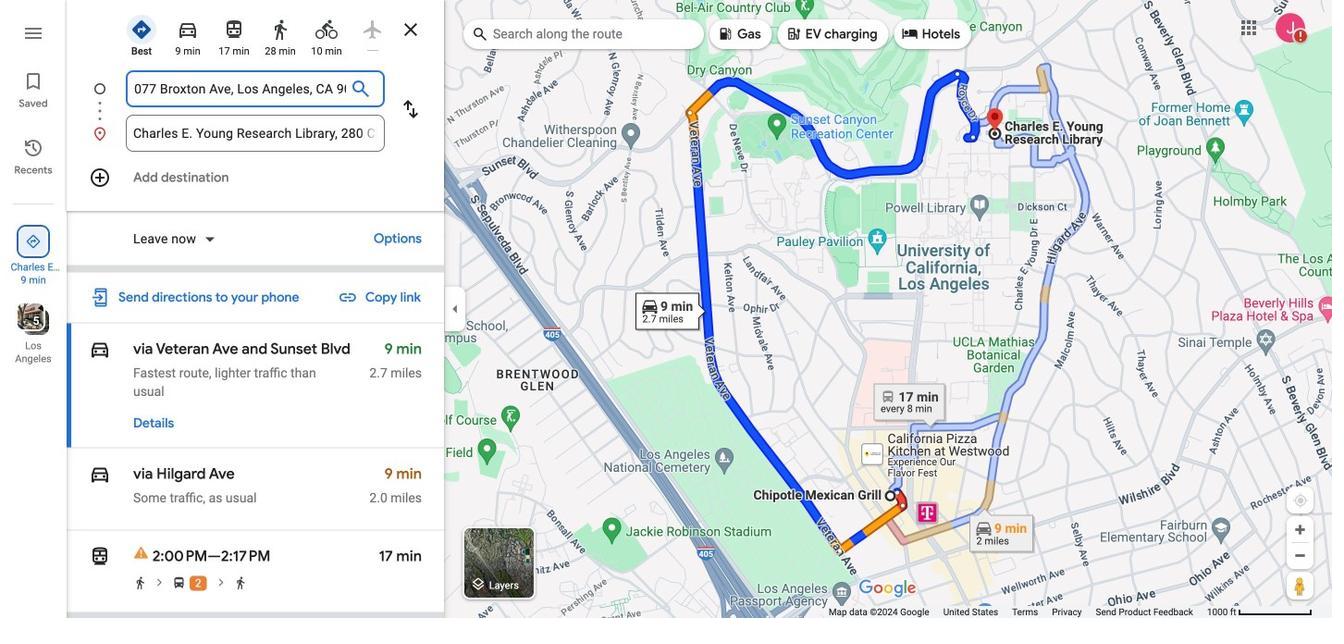 Task type: describe. For each thing, give the bounding box(es) containing it.
none field destination charles e. young research library, 280 charles e young dr n, los angeles, ca 90095
[[133, 115, 377, 152]]

1 walk image from the left
[[133, 576, 147, 590]]

, then image
[[214, 575, 229, 590]]

none radio "walking"
[[261, 11, 300, 58]]

, then image
[[152, 575, 167, 590]]

0 vertical spatial transit image
[[223, 19, 245, 41]]

none radio best travel modes
[[122, 11, 161, 58]]

show street view coverage image
[[1287, 572, 1314, 600]]

Destination Charles E. Young Research Library, 280 Charles E Young Dr N, Los Angeles, CA 90095 field
[[133, 122, 377, 144]]

zoom out image
[[1293, 549, 1307, 563]]

transit image inside "directions" main content
[[89, 545, 111, 568]]

best travel modes image
[[130, 19, 153, 41]]

cannot access your location image
[[1293, 492, 1309, 509]]

list inside the 'google maps' element
[[67, 70, 444, 152]]

bus image
[[172, 576, 186, 590]]

0 vertical spatial driving image
[[177, 19, 199, 41]]

5 places element
[[20, 313, 39, 329]]

1 list item from the top
[[67, 70, 444, 130]]



Task type: vqa. For each thing, say whether or not it's contained in the screenshot.
Houston inside the the Filters form
no



Task type: locate. For each thing, give the bounding box(es) containing it.
driving image
[[177, 19, 199, 41], [89, 338, 111, 360], [89, 463, 111, 485]]

2 list item from the top
[[67, 115, 444, 152]]

none radio flights
[[353, 11, 392, 51]]

walk image
[[133, 576, 147, 590], [234, 576, 248, 590]]

2 vertical spatial driving image
[[89, 463, 111, 485]]

none radio cycling
[[307, 11, 346, 58]]

option inside "directions" main content
[[133, 230, 200, 248]]

cycling image
[[315, 19, 338, 41]]

1 vertical spatial none field
[[133, 115, 377, 152]]

directions main content
[[67, 0, 444, 618]]

transit image
[[223, 19, 245, 41], [89, 545, 111, 568]]

none field down starting point chipotle mexican grill, 1077 broxton ave, los angeles, ca 90024 field
[[133, 115, 377, 152]]

Starting point Chipotle Mexican Grill, 1077 Broxton Ave, Los Angeles, CA 90024 field
[[133, 78, 346, 100]]

0 horizontal spatial walk image
[[133, 576, 147, 590]]

2 none field from the top
[[133, 115, 377, 152]]

1 vertical spatial driving image
[[89, 338, 111, 360]]

1 vertical spatial transit image
[[89, 545, 111, 568]]

1 horizontal spatial walk image
[[234, 576, 248, 590]]

walk image right , then icon
[[234, 576, 248, 590]]

collapse side panel image
[[445, 299, 465, 319]]

zoom in image
[[1293, 523, 1307, 537]]

list item down "walking" radio
[[67, 70, 444, 130]]

transit image left warning tooltip on the left of page
[[89, 545, 111, 568]]

0 horizontal spatial transit image
[[89, 545, 111, 568]]

flights image
[[362, 19, 384, 41]]

0 vertical spatial none field
[[133, 70, 346, 107]]

option
[[133, 230, 200, 248]]

1 none field from the top
[[133, 70, 346, 107]]

walk image left , then image
[[133, 576, 147, 590]]

None radio
[[122, 11, 161, 58], [215, 11, 254, 58], [307, 11, 346, 58], [353, 11, 392, 51], [215, 11, 254, 58]]

menu image
[[22, 22, 44, 44]]

2 walk image from the left
[[234, 576, 248, 590]]

google maps element
[[0, 0, 1332, 618]]

warning tooltip
[[133, 546, 149, 560]]

none field up destination charles e. young research library, 280 charles e young dr n, los angeles, ca 90095 field
[[133, 70, 346, 107]]

walking image
[[269, 19, 291, 41]]

list item
[[67, 70, 444, 130], [67, 115, 444, 152]]

None radio
[[168, 11, 207, 58], [261, 11, 300, 58], [168, 11, 207, 58]]

list
[[0, 0, 67, 618], [67, 70, 444, 152]]

transit image left "walking" image
[[223, 19, 245, 41]]

1 horizontal spatial transit image
[[223, 19, 245, 41]]

none field starting point chipotle mexican grill, 1077 broxton ave, los angeles, ca 90024
[[133, 70, 346, 107]]

list item down starting point chipotle mexican grill, 1077 broxton ave, los angeles, ca 90024 field
[[67, 115, 444, 152]]

None field
[[133, 70, 346, 107], [133, 115, 377, 152]]



